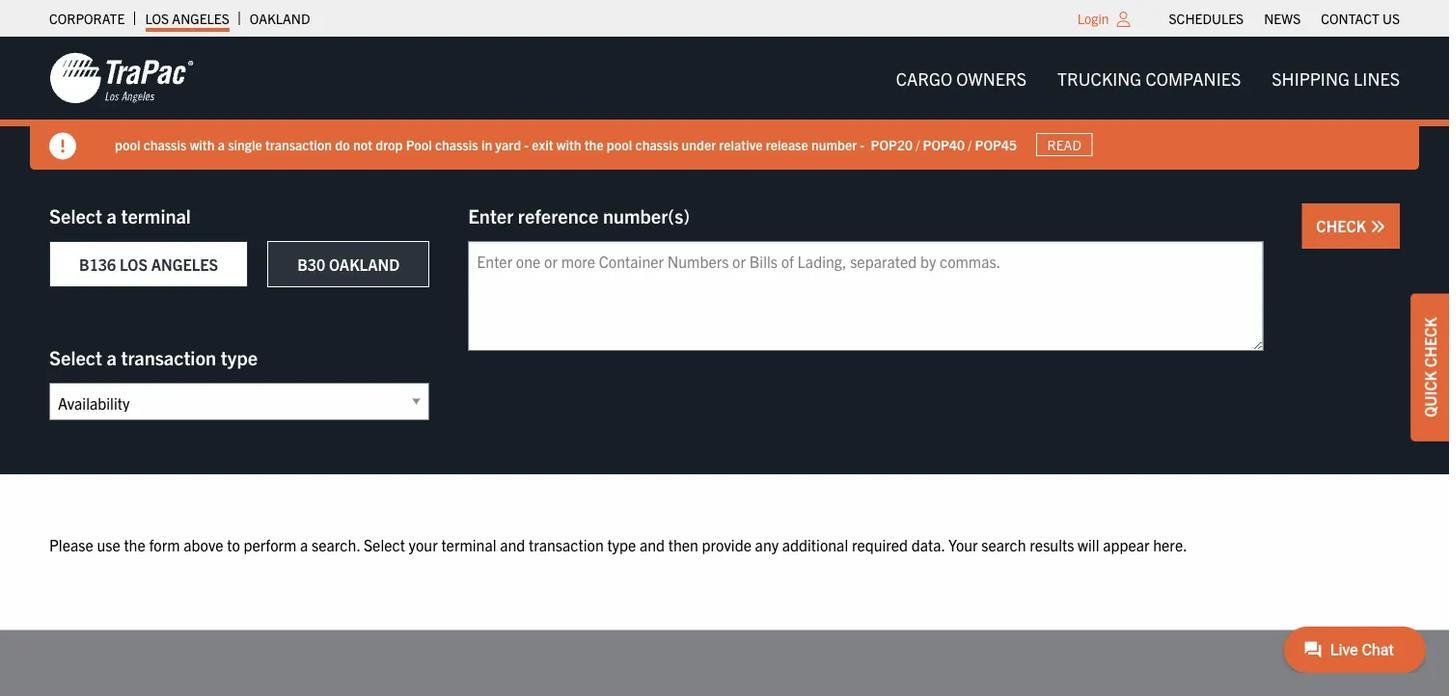 Task type: locate. For each thing, give the bounding box(es) containing it.
1 horizontal spatial transaction
[[265, 136, 332, 153]]

0 vertical spatial transaction
[[265, 136, 332, 153]]

a left the search.
[[300, 535, 308, 554]]

0 horizontal spatial /
[[916, 136, 920, 153]]

1 with from the left
[[190, 136, 215, 153]]

0 horizontal spatial terminal
[[121, 203, 191, 227]]

0 horizontal spatial chassis
[[143, 136, 187, 153]]

yard
[[495, 136, 521, 153]]

- left exit
[[524, 136, 529, 153]]

contact us link
[[1321, 5, 1400, 32]]

2 horizontal spatial chassis
[[636, 136, 679, 153]]

- right the number
[[860, 136, 865, 153]]

b30 oakland
[[297, 255, 400, 274]]

0 vertical spatial the
[[585, 136, 604, 153]]

menu bar up the shipping at the right top
[[1159, 5, 1410, 32]]

2 vertical spatial select
[[364, 535, 405, 554]]

1 horizontal spatial check
[[1421, 318, 1440, 368]]

owners
[[957, 67, 1027, 89]]

1 and from the left
[[500, 535, 525, 554]]

shipping
[[1272, 67, 1350, 89]]

1 - from the left
[[524, 136, 529, 153]]

los angeles image
[[49, 51, 194, 105]]

2 / from the left
[[968, 136, 972, 153]]

the right use
[[124, 535, 146, 554]]

light image
[[1117, 12, 1131, 27]]

select
[[49, 203, 102, 227], [49, 345, 102, 369], [364, 535, 405, 554]]

pool down the 'los angeles' image
[[115, 136, 140, 153]]

0 horizontal spatial check
[[1317, 216, 1370, 235]]

trucking
[[1058, 67, 1142, 89]]

type
[[221, 345, 258, 369], [607, 535, 636, 554]]

0 vertical spatial select
[[49, 203, 102, 227]]

1 vertical spatial select
[[49, 345, 102, 369]]

2 vertical spatial transaction
[[529, 535, 604, 554]]

single
[[228, 136, 262, 153]]

corporate
[[49, 10, 125, 27]]

/
[[916, 136, 920, 153], [968, 136, 972, 153]]

news
[[1264, 10, 1301, 27]]

required
[[852, 535, 908, 554]]

1 horizontal spatial /
[[968, 136, 972, 153]]

0 horizontal spatial the
[[124, 535, 146, 554]]

select down b136
[[49, 345, 102, 369]]

angeles inside the 'los angeles' link
[[172, 10, 230, 27]]

1 horizontal spatial chassis
[[435, 136, 478, 153]]

angeles left oakland link at the top left
[[172, 10, 230, 27]]

with
[[190, 136, 215, 153], [557, 136, 582, 153]]

and right the your
[[500, 535, 525, 554]]

number
[[812, 136, 857, 153]]

and left then
[[640, 535, 665, 554]]

0 horizontal spatial solid image
[[49, 133, 76, 160]]

chassis
[[143, 136, 187, 153], [435, 136, 478, 153], [636, 136, 679, 153]]

provide
[[702, 535, 752, 554]]

chassis left in
[[435, 136, 478, 153]]

0 horizontal spatial oakland
[[250, 10, 310, 27]]

0 vertical spatial los
[[145, 10, 169, 27]]

0 vertical spatial angeles
[[172, 10, 230, 27]]

check
[[1317, 216, 1370, 235], [1421, 318, 1440, 368]]

1 chassis from the left
[[143, 136, 187, 153]]

us
[[1383, 10, 1400, 27]]

pop40
[[923, 136, 965, 153]]

los
[[145, 10, 169, 27], [120, 255, 148, 274]]

to
[[227, 535, 240, 554]]

banner containing cargo owners
[[0, 37, 1450, 170]]

1 vertical spatial angeles
[[151, 255, 218, 274]]

news link
[[1264, 5, 1301, 32]]

read
[[1048, 136, 1082, 153]]

angeles down select a terminal
[[151, 255, 218, 274]]

1 horizontal spatial -
[[860, 136, 865, 153]]

0 horizontal spatial -
[[524, 136, 529, 153]]

los angeles
[[145, 10, 230, 27]]

1 vertical spatial menu bar
[[881, 59, 1416, 98]]

0 horizontal spatial with
[[190, 136, 215, 153]]

enter
[[468, 203, 514, 227]]

0 horizontal spatial type
[[221, 345, 258, 369]]

1 horizontal spatial pool
[[607, 136, 632, 153]]

chassis down the 'los angeles' image
[[143, 136, 187, 153]]

1 horizontal spatial solid image
[[1370, 219, 1386, 235]]

-
[[524, 136, 529, 153], [860, 136, 865, 153]]

pool chassis with a single transaction  do not drop pool chassis in yard -  exit with the pool chassis under relative release number -  pop20 / pop40 / pop45
[[115, 136, 1017, 153]]

additional
[[782, 535, 849, 554]]

/ left pop45
[[968, 136, 972, 153]]

1 horizontal spatial terminal
[[441, 535, 497, 554]]

1 vertical spatial transaction
[[121, 345, 216, 369]]

1 vertical spatial oakland
[[329, 255, 400, 274]]

quick check
[[1421, 318, 1440, 418]]

1 vertical spatial terminal
[[441, 535, 497, 554]]

reference
[[518, 203, 599, 227]]

the right exit
[[585, 136, 604, 153]]

check inside button
[[1317, 216, 1370, 235]]

terminal right the your
[[441, 535, 497, 554]]

menu bar down light image at the top
[[881, 59, 1416, 98]]

2 and from the left
[[640, 535, 665, 554]]

release
[[766, 136, 808, 153]]

angeles
[[172, 10, 230, 27], [151, 255, 218, 274]]

terminal
[[121, 203, 191, 227], [441, 535, 497, 554]]

/ right pop20 in the right of the page
[[916, 136, 920, 153]]

0 vertical spatial check
[[1317, 216, 1370, 235]]

with left single
[[190, 136, 215, 153]]

transaction inside banner
[[265, 136, 332, 153]]

1 vertical spatial solid image
[[1370, 219, 1386, 235]]

any
[[755, 535, 779, 554]]

2 pool from the left
[[607, 136, 632, 153]]

form
[[149, 535, 180, 554]]

chassis left under
[[636, 136, 679, 153]]

oakland right the 'los angeles' link
[[250, 10, 310, 27]]

contact us
[[1321, 10, 1400, 27]]

los right b136
[[120, 255, 148, 274]]

a
[[218, 136, 225, 153], [107, 203, 117, 227], [107, 345, 117, 369], [300, 535, 308, 554]]

with right exit
[[557, 136, 582, 153]]

footer
[[0, 631, 1450, 697]]

in
[[481, 136, 492, 153]]

solid image inside check button
[[1370, 219, 1386, 235]]

the
[[585, 136, 604, 153], [124, 535, 146, 554]]

search.
[[312, 535, 360, 554]]

schedules link
[[1169, 5, 1244, 32]]

select left the your
[[364, 535, 405, 554]]

pool
[[115, 136, 140, 153], [607, 136, 632, 153]]

1 horizontal spatial and
[[640, 535, 665, 554]]

los angeles link
[[145, 5, 230, 32]]

0 vertical spatial terminal
[[121, 203, 191, 227]]

a up b136
[[107, 203, 117, 227]]

appear
[[1103, 535, 1150, 554]]

transaction
[[265, 136, 332, 153], [121, 345, 216, 369], [529, 535, 604, 554]]

a left single
[[218, 136, 225, 153]]

1 horizontal spatial with
[[557, 136, 582, 153]]

banner
[[0, 37, 1450, 170]]

2 chassis from the left
[[435, 136, 478, 153]]

1 horizontal spatial type
[[607, 535, 636, 554]]

pool up number(s)
[[607, 136, 632, 153]]

0 horizontal spatial pool
[[115, 136, 140, 153]]

and
[[500, 535, 525, 554], [640, 535, 665, 554]]

select up b136
[[49, 203, 102, 227]]

1 vertical spatial check
[[1421, 318, 1440, 368]]

oakland
[[250, 10, 310, 27], [329, 255, 400, 274]]

0 vertical spatial menu bar
[[1159, 5, 1410, 32]]

b136
[[79, 255, 116, 274]]

pop45
[[975, 136, 1017, 153]]

los up the 'los angeles' image
[[145, 10, 169, 27]]

2 horizontal spatial transaction
[[529, 535, 604, 554]]

0 horizontal spatial and
[[500, 535, 525, 554]]

terminal up b136 los angeles
[[121, 203, 191, 227]]

oakland right b30
[[329, 255, 400, 274]]

menu bar containing schedules
[[1159, 5, 1410, 32]]

check button
[[1302, 204, 1400, 249]]

menu bar
[[1159, 5, 1410, 32], [881, 59, 1416, 98]]

select a terminal
[[49, 203, 191, 227]]

shipping lines
[[1272, 67, 1400, 89]]

solid image
[[49, 133, 76, 160], [1370, 219, 1386, 235]]



Task type: vqa. For each thing, say whether or not it's contained in the screenshot.
the bottom type
yes



Task type: describe. For each thing, give the bounding box(es) containing it.
quick check link
[[1411, 294, 1450, 442]]

pop20
[[871, 136, 913, 153]]

then
[[669, 535, 699, 554]]

2 - from the left
[[860, 136, 865, 153]]

exit
[[532, 136, 554, 153]]

a down b136
[[107, 345, 117, 369]]

search
[[982, 535, 1027, 554]]

1 vertical spatial los
[[120, 255, 148, 274]]

select for select a terminal
[[49, 203, 102, 227]]

menu bar containing cargo owners
[[881, 59, 1416, 98]]

drop
[[376, 136, 403, 153]]

0 horizontal spatial transaction
[[121, 345, 216, 369]]

please use the form above to perform a search. select your terminal and transaction type and then provide any additional required data. your search results will appear here.
[[49, 535, 1188, 554]]

shipping lines link
[[1257, 59, 1416, 98]]

enter reference number(s)
[[468, 203, 690, 227]]

0 vertical spatial oakland
[[250, 10, 310, 27]]

0 vertical spatial type
[[221, 345, 258, 369]]

read link
[[1037, 133, 1093, 157]]

b30
[[297, 255, 325, 274]]

corporate link
[[49, 5, 125, 32]]

your
[[949, 535, 978, 554]]

select a transaction type
[[49, 345, 258, 369]]

oakland link
[[250, 5, 310, 32]]

select for select a transaction type
[[49, 345, 102, 369]]

will
[[1078, 535, 1100, 554]]

1 / from the left
[[916, 136, 920, 153]]

number(s)
[[603, 203, 690, 227]]

contact
[[1321, 10, 1380, 27]]

1 horizontal spatial the
[[585, 136, 604, 153]]

2 with from the left
[[557, 136, 582, 153]]

under
[[682, 136, 716, 153]]

quick
[[1421, 371, 1440, 418]]

lines
[[1354, 67, 1400, 89]]

relative
[[719, 136, 763, 153]]

1 vertical spatial type
[[607, 535, 636, 554]]

cargo
[[896, 67, 953, 89]]

cargo owners
[[896, 67, 1027, 89]]

schedules
[[1169, 10, 1244, 27]]

a inside banner
[[218, 136, 225, 153]]

please
[[49, 535, 93, 554]]

not
[[353, 136, 373, 153]]

perform
[[244, 535, 297, 554]]

do
[[335, 136, 350, 153]]

data.
[[912, 535, 945, 554]]

trucking companies
[[1058, 67, 1241, 89]]

login link
[[1078, 10, 1109, 27]]

use
[[97, 535, 120, 554]]

here.
[[1153, 535, 1188, 554]]

your
[[409, 535, 438, 554]]

1 horizontal spatial oakland
[[329, 255, 400, 274]]

trucking companies link
[[1042, 59, 1257, 98]]

login
[[1078, 10, 1109, 27]]

3 chassis from the left
[[636, 136, 679, 153]]

1 vertical spatial the
[[124, 535, 146, 554]]

pool
[[406, 136, 432, 153]]

above
[[184, 535, 223, 554]]

0 vertical spatial solid image
[[49, 133, 76, 160]]

cargo owners link
[[881, 59, 1042, 98]]

b136 los angeles
[[79, 255, 218, 274]]

Enter reference number(s) text field
[[468, 241, 1264, 351]]

companies
[[1146, 67, 1241, 89]]

1 pool from the left
[[115, 136, 140, 153]]

results
[[1030, 535, 1075, 554]]



